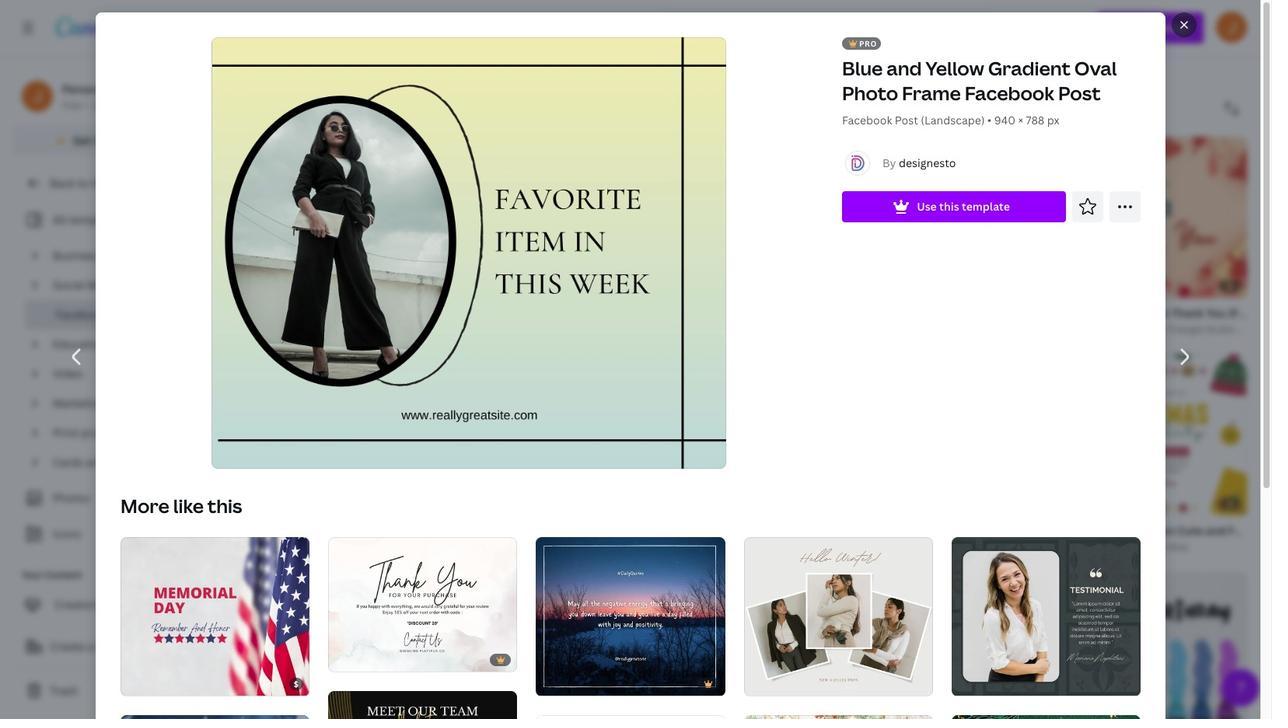 Task type: vqa. For each thing, say whether or not it's contained in the screenshot.
rightmost 940
yes



Task type: locate. For each thing, give the bounding box(es) containing it.
0 vertical spatial a
[[271, 228, 277, 243]]

post inside orange modern thank you (faceboo facebook post by triangle studio team
[[1132, 323, 1152, 336]]

gradient
[[988, 55, 1071, 81], [332, 522, 379, 537]]

you right thank
[[1207, 306, 1227, 320]]

0 vertical spatial oval
[[1074, 55, 1117, 81]]

template
[[962, 199, 1010, 214]]

•
[[85, 99, 89, 112], [987, 113, 992, 128]]

0 vertical spatial designesto
[[899, 156, 956, 170]]

facebook post by peach studio's images
[[667, 541, 847, 554]]

thank
[[1172, 306, 1204, 320]]

team
[[1238, 323, 1262, 336], [1005, 541, 1029, 554]]

940 inside button
[[347, 69, 369, 84]]

creators you follow
[[54, 597, 159, 612]]

more
[[120, 493, 169, 519]]

facebook post by tanya leclair - so swell studio
[[456, 323, 675, 336]]

retro trendy testimonial facebook post image
[[952, 538, 1141, 696]]

0 horizontal spatial px
[[401, 69, 413, 84]]

940 left ×
[[994, 113, 1016, 128]]

leclair
[[566, 323, 597, 336]]

1 vertical spatial this
[[207, 493, 242, 519]]

161,117 templates
[[215, 101, 308, 116]]

canva left creative
[[537, 541, 565, 554]]

1 vertical spatial oval
[[381, 522, 405, 537]]

and for blue and yellow gradient oval photo frame facebook post facebook post by designesto
[[272, 522, 292, 537]]

1 horizontal spatial 788
[[1026, 113, 1045, 128]]

1 vertical spatial photo
[[408, 522, 440, 537]]

1 vertical spatial 788
[[1026, 113, 1045, 128]]

1 horizontal spatial frame
[[902, 80, 961, 106]]

by designesto
[[883, 156, 956, 170]]

team down post)
[[1005, 541, 1029, 554]]

1 vertical spatial yellow
[[295, 522, 329, 537]]

0 horizontal spatial (landscape)
[[416, 69, 479, 84]]

facebook inside orange modern thank you (faceboo facebook post by triangle studio team
[[1087, 323, 1130, 336]]

1 horizontal spatial a
[[271, 228, 277, 243]]

create for create a blank facebook post
[[234, 228, 269, 243]]

1 vertical spatial a
[[87, 639, 93, 654]]

swell
[[619, 323, 643, 336]]

and inside blue and yellow gradient oval photo frame facebook post facebook post (landscape) • 940 × 788 px
[[887, 55, 922, 81]]

0 horizontal spatial you
[[102, 597, 122, 612]]

oval inside blue and yellow gradient oval photo frame facebook post facebook post (landscape) • 940 × 788 px
[[1074, 55, 1117, 81]]

blue up facebook post by designesto link
[[246, 522, 270, 537]]

(landscape) down (1)
[[921, 113, 985, 128]]

brown and cream winter fashion photo collage facebook post image
[[744, 538, 933, 696]]

media
[[87, 278, 119, 292]]

0 horizontal spatial create
[[50, 639, 85, 654]]

0 horizontal spatial frame
[[442, 522, 476, 537]]

and left all
[[887, 55, 922, 81]]

cards and invitations link
[[47, 448, 181, 478]]

by inside pink birthday party invitation facebook post facebook post by yganko
[[734, 323, 745, 336]]

0 vertical spatial blue
[[842, 55, 883, 81]]

blue inside blue and yellow gradient oval photo frame facebook post facebook post (landscape) • 940 × 788 px
[[842, 55, 883, 81]]

0 horizontal spatial templates
[[69, 212, 122, 227]]

gradient inside blue and yellow gradient oval photo frame facebook post facebook post by designesto
[[332, 522, 379, 537]]

gradient up facebook post by designesto link
[[332, 522, 379, 537]]

all
[[246, 69, 260, 84], [53, 212, 67, 227]]

1 vertical spatial you
[[102, 597, 122, 612]]

1 vertical spatial px
[[1047, 113, 1060, 128]]

• left ×
[[987, 113, 992, 128]]

print products link
[[47, 419, 181, 448]]

1 horizontal spatial templates
[[255, 101, 308, 116]]

px
[[401, 69, 413, 84], [1047, 113, 1060, 128]]

0 horizontal spatial 788
[[379, 69, 398, 84]]

studio
[[645, 323, 675, 336], [1206, 323, 1236, 336], [607, 541, 637, 554]]

color button
[[817, 61, 883, 93]]

1 horizontal spatial canva
[[537, 541, 565, 554]]

white modern memorial day (facebook post) image
[[120, 538, 309, 696]]

788 right ×
[[1026, 113, 1045, 128]]

1 vertical spatial team
[[1005, 541, 1029, 554]]

1 vertical spatial blue
[[246, 522, 270, 537]]

facebook posts
[[56, 307, 138, 322]]

photo inside blue and yellow gradient oval photo frame facebook post facebook post (landscape) • 940 × 788 px
[[842, 80, 898, 106]]

0 vertical spatial frame
[[902, 80, 961, 106]]

and up facebook post by designesto link
[[272, 522, 292, 537]]

0 horizontal spatial designesto
[[327, 539, 376, 553]]

0 vertical spatial create
[[234, 228, 269, 243]]

yellow inside blue and yellow gradient oval photo frame facebook post facebook post (landscape) • 940 × 788 px
[[926, 55, 984, 81]]

gradient up ×
[[988, 55, 1071, 81]]

1 vertical spatial templates
[[69, 212, 122, 227]]

frame inside blue and yellow gradient oval photo frame facebook post facebook post by designesto
[[442, 522, 476, 537]]

facebook post by yganko link
[[667, 322, 827, 338]]

you inside orange modern thank you (faceboo facebook post by triangle studio team
[[1207, 306, 1227, 320]]

a inside the create a team button
[[87, 639, 93, 654]]

invitations
[[109, 455, 164, 470]]

white red green cute and fun christmas party facebook post image
[[1056, 355, 1248, 515]]

a for team
[[87, 639, 93, 654]]

create inside create a blank facebook post link
[[234, 228, 269, 243]]

0 horizontal spatial photo
[[408, 522, 440, 537]]

templates down filters
[[255, 101, 308, 116]]

0 horizontal spatial all
[[53, 212, 67, 227]]

and right "cards"
[[86, 455, 106, 470]]

1 horizontal spatial 940
[[994, 113, 1016, 128]]

frame
[[902, 80, 961, 106], [442, 522, 476, 537]]

designesto inside blue and yellow gradient oval photo frame facebook post facebook post by designesto
[[327, 539, 376, 553]]

px inside blue and yellow gradient oval photo frame facebook post facebook post (landscape) • 940 × 788 px
[[1047, 113, 1060, 128]]

designesto down blue and yellow gradient oval photo frame facebook post link
[[327, 539, 376, 553]]

yellow inside blue and yellow gradient oval photo frame facebook post facebook post by designesto
[[295, 522, 329, 537]]

0 horizontal spatial a
[[87, 639, 93, 654]]

a
[[271, 228, 277, 243], [87, 639, 93, 654]]

templates for 161,117 templates
[[255, 101, 308, 116]]

1 horizontal spatial oval
[[1074, 55, 1117, 81]]

1 horizontal spatial create
[[234, 228, 269, 243]]

yganko
[[748, 323, 779, 336]]

1 vertical spatial gradient
[[332, 522, 379, 537]]

a left team at the bottom left of page
[[87, 639, 93, 654]]

(faceboo
[[1229, 306, 1273, 320]]

0 vertical spatial templates
[[255, 101, 308, 116]]

designesto right by
[[899, 156, 956, 170]]

canva inside button
[[94, 133, 127, 148]]

1 horizontal spatial this
[[939, 199, 959, 214]]

create left blank
[[234, 228, 269, 243]]

2 horizontal spatial and
[[887, 55, 922, 81]]

2 vertical spatial and
[[272, 522, 292, 537]]

0 vertical spatial all
[[246, 69, 260, 84]]

triangle
[[1168, 323, 1204, 336]]

0 vertical spatial (landscape)
[[416, 69, 479, 84]]

red, white and blue american flag thank you veterans day facebook post image
[[120, 715, 309, 720]]

px right x
[[401, 69, 413, 84]]

by
[[734, 323, 745, 336], [524, 323, 535, 336], [1155, 323, 1166, 336], [313, 539, 325, 553], [734, 541, 745, 554], [524, 541, 535, 554], [944, 541, 956, 554], [1155, 541, 1166, 554]]

create left team at the bottom left of page
[[50, 639, 85, 654]]

0 horizontal spatial canva
[[94, 133, 127, 148]]

1 horizontal spatial gradient
[[988, 55, 1071, 81]]

0 horizontal spatial yellow
[[295, 522, 329, 537]]

trash
[[50, 684, 78, 699]]

all left filters
[[246, 69, 260, 84]]

orange
[[1087, 306, 1125, 320]]

788 inside blue and yellow gradient oval photo frame facebook post facebook post (landscape) • 940 × 788 px
[[1026, 113, 1045, 128]]

1 vertical spatial (landscape)
[[921, 113, 985, 128]]

you
[[1207, 306, 1227, 320], [102, 597, 122, 612]]

oval
[[1074, 55, 1117, 81], [381, 522, 405, 537]]

0 horizontal spatial oval
[[381, 522, 405, 537]]

templates
[[255, 101, 308, 116], [69, 212, 122, 227]]

blue and yellow gradient oval photo frame facebook post image
[[211, 37, 728, 470], [215, 354, 406, 514]]

blank
[[280, 228, 309, 243]]

print
[[53, 426, 78, 440]]

posts
[[109, 307, 138, 322]]

get canva pro
[[73, 133, 148, 148]]

studio down (faceboo
[[1206, 323, 1236, 336]]

to
[[77, 176, 89, 191]]

blue and yellow gradient oval photo frame facebook post facebook post (landscape) • 940 × 788 px
[[842, 55, 1117, 128]]

0 vertical spatial gradient
[[988, 55, 1071, 81]]

1 filter options selected element
[[302, 68, 321, 86]]

0 vertical spatial yellow
[[926, 55, 984, 81]]

all down the back
[[53, 212, 67, 227]]

social
[[53, 278, 85, 292]]

more like this
[[120, 493, 242, 519]]

blue pink modern happy birthday (facebook post) image
[[635, 573, 827, 720]]

1 horizontal spatial px
[[1047, 113, 1060, 128]]

yellow
[[926, 55, 984, 81], [295, 522, 329, 537]]

1 horizontal spatial photo
[[842, 80, 898, 106]]

0 horizontal spatial blue
[[246, 522, 270, 537]]

back to home link
[[12, 168, 202, 199]]

0 horizontal spatial team
[[1005, 541, 1029, 554]]

pink birthday party invitation facebook post link
[[667, 305, 902, 322]]

all
[[928, 69, 940, 84]]

788 right x
[[379, 69, 398, 84]]

px right ×
[[1047, 113, 1060, 128]]

colorful doodle community event announcement facebook post image
[[425, 137, 617, 298]]

you inside the creators you follow link
[[102, 597, 122, 612]]

1 horizontal spatial (landscape)
[[921, 113, 985, 128]]

1 vertical spatial 940
[[994, 113, 1016, 128]]

templates down back to home
[[69, 212, 122, 227]]

0 vertical spatial team
[[1238, 323, 1262, 336]]

photo up green minimalist thank you for your purchase card image
[[408, 522, 440, 537]]

1 horizontal spatial and
[[272, 522, 292, 537]]

• inside blue and yellow gradient oval photo frame facebook post facebook post (landscape) • 940 × 788 px
[[987, 113, 992, 128]]

photo down pro at the right of the page
[[842, 80, 898, 106]]

1 horizontal spatial •
[[987, 113, 992, 128]]

788 inside button
[[379, 69, 398, 84]]

photo inside blue and yellow gradient oval photo frame facebook post facebook post by designesto
[[408, 522, 440, 537]]

1 horizontal spatial blue
[[842, 55, 883, 81]]

0 vertical spatial this
[[939, 199, 959, 214]]

0 vertical spatial photo
[[842, 80, 898, 106]]

cards and invitations
[[53, 455, 164, 470]]

party
[[740, 306, 769, 320]]

0 vertical spatial •
[[85, 99, 89, 112]]

use
[[917, 199, 937, 214]]

business
[[53, 248, 99, 263]]

oval inside blue and yellow gradient oval photo frame facebook post facebook post by designesto
[[381, 522, 405, 537]]

(landscape) right x
[[416, 69, 479, 84]]

oval for blue and yellow gradient oval photo frame facebook post facebook post (landscape) • 940 × 788 px
[[1074, 55, 1117, 81]]

0 vertical spatial px
[[401, 69, 413, 84]]

free •
[[62, 99, 89, 112]]

style
[[523, 69, 550, 84]]

1 vertical spatial designesto
[[327, 539, 376, 553]]

0 horizontal spatial this
[[207, 493, 242, 519]]

social media
[[53, 278, 119, 292]]

pro
[[859, 38, 877, 49]]

team down (faceboo
[[1238, 323, 1262, 336]]

blue and yellow gradient oval photo frame facebook post link
[[246, 522, 555, 539]]

0 vertical spatial and
[[887, 55, 922, 81]]

• right free
[[85, 99, 89, 112]]

0 horizontal spatial 940
[[347, 69, 369, 84]]

create inside button
[[50, 639, 85, 654]]

1 horizontal spatial all
[[246, 69, 260, 84]]

1 vertical spatial create
[[50, 639, 85, 654]]

None search field
[[662, 12, 992, 44]]

post inside birthday (facebook post) facebook post by lelevien's team
[[922, 541, 942, 554]]

canva left pro
[[94, 133, 127, 148]]

788
[[379, 69, 398, 84], [1026, 113, 1045, 128]]

all for all templates
[[53, 212, 67, 227]]

studio right creative
[[607, 541, 637, 554]]

white gold modern elegant happy retirement greeting facebook post image
[[635, 355, 827, 515]]

and for blue and yellow gradient oval photo frame facebook post facebook post (landscape) • 940 × 788 px
[[887, 55, 922, 81]]

modern christmas greetings facebook post image
[[744, 715, 933, 720]]

frame for blue and yellow gradient oval photo frame facebook post facebook post by designesto
[[442, 522, 476, 537]]

0 vertical spatial 940
[[347, 69, 369, 84]]

1 vertical spatial and
[[86, 455, 106, 470]]

1 horizontal spatial you
[[1207, 306, 1227, 320]]

940 left x
[[347, 69, 369, 84]]

purple happy birthday facebook post image
[[846, 137, 1037, 298]]

facebook inside birthday (facebook post) facebook post by lelevien's team
[[877, 541, 920, 554]]

and inside blue and yellow gradient oval photo frame facebook post facebook post by designesto
[[272, 522, 292, 537]]

a inside the create a blank facebook post element
[[271, 228, 277, 243]]

clear
[[897, 69, 925, 84]]

yellow for blue and yellow gradient oval photo frame facebook post facebook post by designesto
[[295, 522, 329, 537]]

a for blank
[[271, 228, 277, 243]]

studio down pink on the right
[[645, 323, 675, 336]]

photo
[[842, 80, 898, 106], [408, 522, 440, 537]]

create for create a team
[[50, 639, 85, 654]]

trash link
[[12, 676, 202, 707]]

post inside pink birthday party invitation facebook post facebook post by yganko
[[712, 323, 732, 336]]

all templates link
[[22, 205, 181, 235]]

1 vertical spatial canva
[[537, 541, 565, 554]]

1 horizontal spatial team
[[1238, 323, 1262, 336]]

$
[[293, 679, 299, 690]]

1 vertical spatial all
[[53, 212, 67, 227]]

feature
[[672, 69, 712, 84]]

1 horizontal spatial studio
[[645, 323, 675, 336]]

a left blank
[[271, 228, 277, 243]]

frame inside blue and yellow gradient oval photo frame facebook post facebook post (landscape) • 940 × 788 px
[[902, 80, 961, 106]]

photo for blue and yellow gradient oval photo frame facebook post facebook post (landscape) • 940 × 788 px
[[842, 80, 898, 106]]

gradient inside blue and yellow gradient oval photo frame facebook post facebook post (landscape) • 940 × 788 px
[[988, 55, 1071, 81]]

0 vertical spatial you
[[1207, 306, 1227, 320]]

0 horizontal spatial •
[[85, 99, 89, 112]]

2 horizontal spatial studio
[[1206, 323, 1236, 336]]

1 vertical spatial •
[[987, 113, 992, 128]]

gradient for blue and yellow gradient oval photo frame facebook post facebook post (landscape) • 940 × 788 px
[[988, 55, 1071, 81]]

940
[[347, 69, 369, 84], [994, 113, 1016, 128]]

0 horizontal spatial gradient
[[332, 522, 379, 537]]

0 vertical spatial 788
[[379, 69, 398, 84]]

0 horizontal spatial and
[[86, 455, 106, 470]]

orange modern thank you (faceboo link
[[1087, 305, 1273, 322]]

blue down pro at the right of the page
[[842, 55, 883, 81]]

this right use
[[939, 199, 959, 214]]

1 horizontal spatial yellow
[[926, 55, 984, 81]]

0 vertical spatial canva
[[94, 133, 127, 148]]

you left follow at the left bottom
[[102, 597, 122, 612]]

this right like
[[207, 493, 242, 519]]

blue inside blue and yellow gradient oval photo frame facebook post facebook post by designesto
[[246, 522, 270, 537]]

1 vertical spatial frame
[[442, 522, 476, 537]]

facebook post by nisq link
[[1087, 540, 1248, 555]]



Task type: describe. For each thing, give the bounding box(es) containing it.
use this template
[[917, 199, 1010, 214]]

(landscape) inside button
[[416, 69, 479, 84]]

products
[[81, 426, 129, 440]]

1
[[309, 70, 314, 83]]

studio's
[[777, 541, 813, 554]]

post)
[[982, 523, 1009, 538]]

facebook post by tanya leclair - so swell studio link
[[456, 322, 675, 338]]

back
[[50, 176, 75, 191]]

×
[[1018, 113, 1023, 128]]

print products
[[53, 426, 129, 440]]

green minimalist thank you for your purchase card image
[[328, 538, 517, 672]]

and for cards and invitations
[[86, 455, 106, 470]]

photos link
[[22, 484, 181, 513]]

by inside orange modern thank you (faceboo facebook post by triangle studio team
[[1155, 323, 1166, 336]]

business link
[[47, 241, 181, 271]]

this inside button
[[939, 199, 959, 214]]

yellow for blue and yellow gradient oval photo frame facebook post facebook post (landscape) • 940 × 788 px
[[926, 55, 984, 81]]

(landscape) inside blue and yellow gradient oval photo frame facebook post facebook post (landscape) • 940 × 788 px
[[921, 113, 985, 128]]

top level navigation element
[[137, 12, 625, 44]]

pink birthday party invitation facebook post image
[[635, 137, 827, 298]]

blue for blue and yellow gradient oval photo frame facebook post facebook post by designesto
[[246, 522, 270, 537]]

black and gold aesthetic meet our team members facebook post image
[[328, 691, 517, 720]]

content
[[45, 569, 82, 582]]

filters
[[262, 69, 296, 84]]

(facebook
[[925, 523, 979, 538]]

nisq
[[1168, 541, 1189, 554]]

gradient for blue and yellow gradient oval photo frame facebook post facebook post by designesto
[[332, 522, 379, 537]]

pro
[[130, 133, 148, 148]]

create a blank facebook post element
[[215, 137, 406, 298]]

facebook post by nisq
[[1087, 541, 1189, 554]]

1 horizontal spatial designesto
[[899, 156, 956, 170]]

get
[[73, 133, 92, 148]]

creative
[[567, 541, 605, 554]]

by inside birthday (facebook post) facebook post by lelevien's team
[[944, 541, 956, 554]]

brown wood texture attention facebook post image
[[425, 573, 617, 720]]

create a team button
[[12, 632, 202, 663]]

colorful creative happy birthday greeting facebook post image
[[1056, 573, 1248, 720]]

team inside birthday (facebook post) facebook post by lelevien's team
[[1005, 541, 1029, 554]]

green simple christmas night party promotion facebook post image
[[952, 715, 1141, 720]]

marketing link
[[47, 389, 181, 419]]

x
[[371, 69, 377, 84]]

video
[[53, 366, 83, 381]]

by inside blue and yellow gradient oval photo frame facebook post facebook post by designesto
[[313, 539, 325, 553]]

blue and orange frame daily quotes facebook post image
[[536, 538, 725, 696]]

clear all (1) button
[[889, 61, 964, 93]]

940 inside blue and yellow gradient oval photo frame facebook post facebook post (landscape) • 940 × 788 px
[[994, 113, 1016, 128]]

video link
[[47, 359, 181, 389]]

all templates
[[53, 212, 122, 227]]

frame for blue and yellow gradient oval photo frame facebook post facebook post (landscape) • 940 × 788 px
[[902, 80, 961, 106]]

designesto link
[[899, 156, 956, 170]]

free
[[62, 99, 82, 112]]

back to home
[[50, 176, 123, 191]]

images
[[816, 541, 847, 554]]

940 x 788 px (landscape) button
[[338, 61, 507, 93]]

facebook post by lelevien's team link
[[877, 540, 1029, 555]]

orange modern thank you (faceboo facebook post by triangle studio team
[[1087, 306, 1273, 336]]

education link
[[47, 330, 181, 359]]

create a team
[[50, 639, 123, 654]]

0 horizontal spatial studio
[[607, 541, 637, 554]]

blue and red playful cartoon greeting happy tuesday facebook post image
[[215, 572, 406, 720]]

studio inside orange modern thank you (faceboo facebook post by triangle studio team
[[1206, 323, 1236, 336]]

theme button
[[584, 61, 657, 93]]

creators you follow link
[[12, 590, 191, 621]]

birthday
[[877, 523, 922, 538]]

team inside orange modern thank you (faceboo facebook post by triangle studio team
[[1238, 323, 1262, 336]]

blue for blue and yellow gradient oval photo frame facebook post facebook post (landscape) • 940 × 788 px
[[842, 55, 883, 81]]

post
[[879, 306, 902, 320]]

photos
[[53, 491, 90, 506]]

all for all filters
[[246, 69, 260, 84]]

creators
[[54, 597, 100, 612]]

birthday
[[692, 306, 738, 320]]

blue and yellow gradient oval photo frame facebook post facebook post by designesto
[[246, 522, 555, 553]]

px inside button
[[401, 69, 413, 84]]

marketing
[[53, 396, 105, 411]]

facebook post by canva creative studio link
[[456, 540, 637, 555]]

icons
[[53, 527, 81, 541]]

style button
[[514, 61, 578, 93]]

birthday (facebook post) facebook post by lelevien's team
[[877, 523, 1029, 554]]

color
[[826, 69, 855, 84]]

facebook post by triangle studio team link
[[1087, 322, 1262, 338]]

161,117
[[215, 101, 253, 116]]

pink
[[667, 306, 689, 320]]

blue minimalist birthday facebook post image
[[846, 573, 1037, 720]]

follow
[[124, 597, 159, 612]]

(1)
[[943, 69, 956, 84]]

home
[[91, 176, 123, 191]]

like
[[173, 493, 203, 519]]

personal
[[62, 82, 108, 96]]

your content
[[22, 569, 82, 582]]

pink birthday party invitation facebook post facebook post by yganko
[[667, 306, 902, 336]]

yellow and blue minimalist monotone economy civil society sdg facebook post image
[[425, 355, 617, 515]]

orange modern thank you (facebook post) image
[[1056, 137, 1248, 298]]

clear all (1)
[[897, 69, 956, 84]]

templates for all templates
[[69, 212, 122, 227]]

cards
[[53, 455, 83, 470]]

minimalist simple thank card image
[[536, 715, 725, 720]]

modern
[[1128, 306, 1170, 320]]

birthday (facebook post) link
[[877, 523, 1029, 540]]

oval for blue and yellow gradient oval photo frame facebook post facebook post by designesto
[[381, 522, 405, 537]]

all filters
[[246, 69, 296, 84]]

lelevien's
[[958, 541, 1002, 554]]

tanya
[[537, 323, 563, 336]]

photo for blue and yellow gradient oval photo frame facebook post facebook post by designesto
[[408, 522, 440, 537]]

invitation
[[772, 306, 823, 320]]

create a blank facebook post link
[[215, 137, 406, 298]]

facebook post by canva creative studio
[[456, 541, 637, 554]]

social media link
[[47, 271, 181, 300]]



